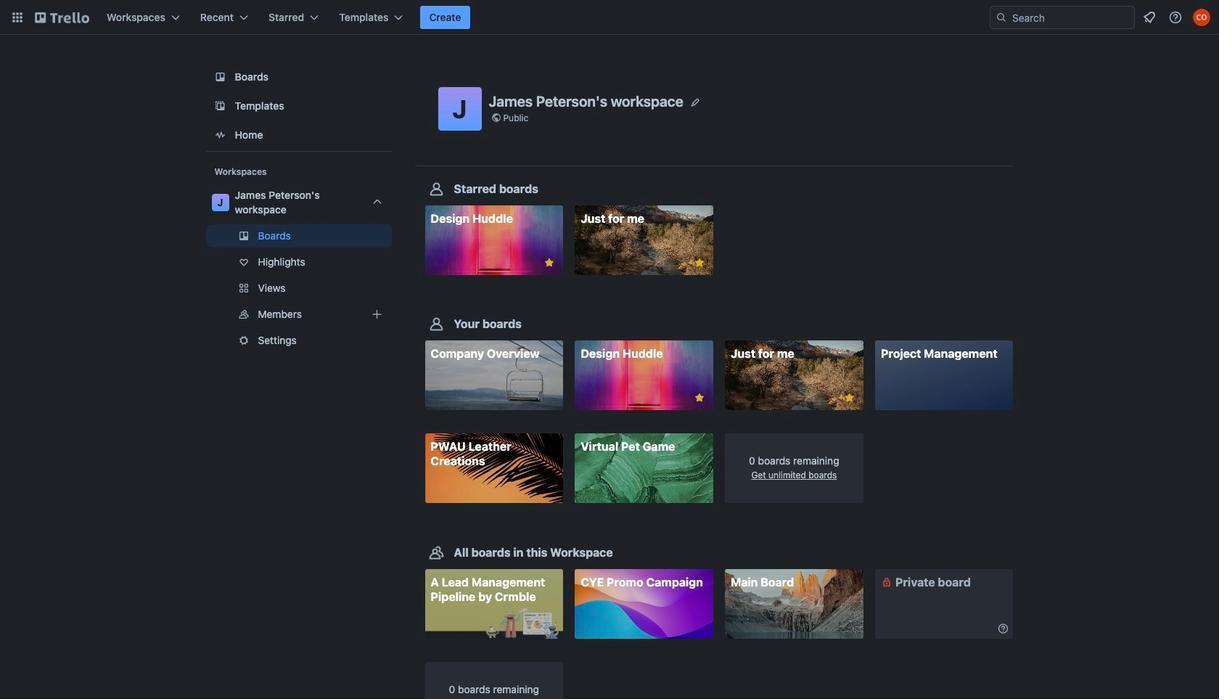 Task type: vqa. For each thing, say whether or not it's contained in the screenshot.
James Peterson (jamespeterson93) icon
no



Task type: describe. For each thing, give the bounding box(es) containing it.
christina overa (christinaovera) image
[[1194, 9, 1211, 26]]

1 horizontal spatial sm image
[[996, 621, 1011, 636]]

2 click to unstar this board. it will be removed from your starred list. image from the left
[[693, 256, 706, 269]]

add image
[[368, 306, 386, 323]]

open information menu image
[[1169, 10, 1183, 25]]

primary element
[[0, 0, 1220, 35]]

home image
[[212, 126, 229, 144]]

1 click to unstar this board. it will be removed from your starred list. image from the left
[[543, 256, 556, 269]]

template board image
[[212, 97, 229, 115]]



Task type: locate. For each thing, give the bounding box(es) containing it.
1 click to unstar this board. it will be removed from your starred list. image from the left
[[693, 391, 706, 405]]

2 click to unstar this board. it will be removed from your starred list. image from the left
[[843, 391, 856, 405]]

board image
[[212, 68, 229, 86]]

back to home image
[[35, 6, 89, 29]]

1 horizontal spatial click to unstar this board. it will be removed from your starred list. image
[[693, 256, 706, 269]]

0 horizontal spatial click to unstar this board. it will be removed from your starred list. image
[[693, 391, 706, 405]]

1 vertical spatial sm image
[[996, 621, 1011, 636]]

Search field
[[1008, 7, 1135, 28]]

0 horizontal spatial click to unstar this board. it will be removed from your starred list. image
[[543, 256, 556, 269]]

0 notifications image
[[1141, 9, 1159, 26]]

0 horizontal spatial sm image
[[880, 575, 894, 589]]

1 horizontal spatial click to unstar this board. it will be removed from your starred list. image
[[843, 391, 856, 405]]

sm image
[[880, 575, 894, 589], [996, 621, 1011, 636]]

0 vertical spatial sm image
[[880, 575, 894, 589]]

search image
[[996, 12, 1008, 23]]

click to unstar this board. it will be removed from your starred list. image
[[543, 256, 556, 269], [693, 256, 706, 269]]

click to unstar this board. it will be removed from your starred list. image
[[693, 391, 706, 405], [843, 391, 856, 405]]



